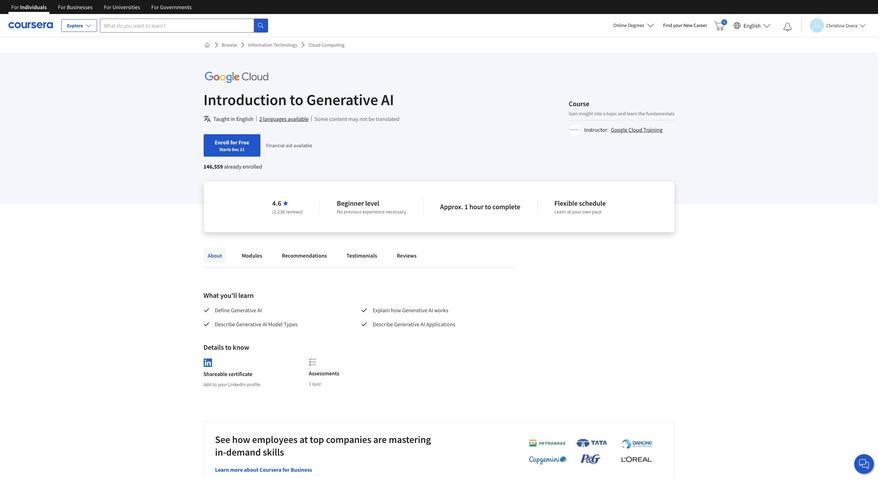 Task type: locate. For each thing, give the bounding box(es) containing it.
google cloud image
[[204, 69, 270, 85]]

christina overa
[[827, 22, 858, 29]]

learn left "the" on the top of the page
[[627, 110, 638, 117]]

1 vertical spatial english
[[236, 115, 253, 122]]

for up dec
[[230, 139, 238, 146]]

available down introduction to generative ai
[[288, 115, 309, 122]]

0 horizontal spatial 1
[[309, 381, 311, 387]]

2 horizontal spatial your
[[674, 22, 683, 28]]

for left businesses
[[58, 4, 66, 11]]

describe generative ai model types
[[215, 321, 298, 328]]

0 horizontal spatial your
[[218, 381, 227, 388]]

2 for from the left
[[58, 4, 66, 11]]

for individuals
[[11, 4, 47, 11]]

0 horizontal spatial cloud
[[309, 42, 321, 48]]

0 horizontal spatial describe
[[215, 321, 235, 328]]

recommendations
[[282, 252, 327, 259]]

for left business
[[283, 466, 290, 473]]

describe for describe generative ai model types
[[215, 321, 235, 328]]

find
[[663, 22, 673, 28]]

0 vertical spatial how
[[391, 307, 401, 314]]

0 horizontal spatial learn
[[238, 291, 254, 300]]

add to your linkedin profile
[[204, 381, 260, 388]]

fundamentals
[[646, 110, 675, 117]]

0 vertical spatial for
[[230, 139, 238, 146]]

4 for from the left
[[151, 4, 159, 11]]

financial aid available
[[266, 142, 312, 149]]

What do you want to learn? text field
[[100, 18, 254, 32]]

at left top
[[300, 433, 308, 446]]

1 vertical spatial at
[[300, 433, 308, 446]]

degrees
[[628, 22, 645, 28]]

your
[[674, 22, 683, 28], [572, 209, 582, 215], [218, 381, 227, 388]]

to left know
[[225, 343, 232, 352]]

at down flexible
[[567, 209, 571, 215]]

0 vertical spatial at
[[567, 209, 571, 215]]

shopping cart: 1 item image
[[714, 19, 728, 31]]

for left universities
[[104, 4, 111, 11]]

online degrees button
[[608, 18, 660, 33]]

some content may not be translated
[[315, 115, 400, 122]]

1 vertical spatial 1
[[309, 381, 311, 387]]

how
[[391, 307, 401, 314], [232, 433, 250, 446]]

1 left hour
[[465, 202, 468, 211]]

146,559
[[204, 163, 223, 170]]

level
[[365, 199, 379, 208]]

ai
[[381, 90, 394, 109], [257, 307, 262, 314], [429, 307, 433, 314], [263, 321, 267, 328], [421, 321, 425, 328]]

1 horizontal spatial learn
[[627, 110, 638, 117]]

modules link
[[238, 248, 266, 263]]

in
[[231, 115, 235, 122]]

mastering
[[389, 433, 431, 446]]

1 horizontal spatial describe
[[373, 321, 393, 328]]

for
[[230, 139, 238, 146], [283, 466, 290, 473]]

what
[[204, 291, 219, 300]]

2 describe from the left
[[373, 321, 393, 328]]

christina overa button
[[801, 18, 866, 32]]

skills
[[263, 446, 284, 459]]

for for businesses
[[58, 4, 66, 11]]

ai left applications
[[421, 321, 425, 328]]

information
[[248, 42, 273, 48]]

english
[[744, 22, 761, 29], [236, 115, 253, 122]]

coursera enterprise logos image
[[518, 439, 659, 469]]

more
[[230, 466, 243, 473]]

works
[[434, 307, 449, 314]]

available right aid
[[294, 142, 312, 149]]

at for your
[[567, 209, 571, 215]]

4.6
[[272, 199, 281, 208]]

enroll for free starts dec 21
[[215, 139, 249, 152]]

training
[[644, 126, 663, 133]]

see
[[215, 433, 230, 446]]

explore
[[67, 22, 83, 29]]

0 vertical spatial your
[[674, 22, 683, 28]]

describe down explain
[[373, 321, 393, 328]]

how right 'see'
[[232, 433, 250, 446]]

at inside see how employees at top companies are mastering in-demand skills
[[300, 433, 308, 446]]

generative down explain how generative ai works
[[394, 321, 420, 328]]

1 vertical spatial how
[[232, 433, 250, 446]]

learn left more
[[215, 466, 229, 473]]

0 horizontal spatial for
[[230, 139, 238, 146]]

0 horizontal spatial at
[[300, 433, 308, 446]]

2 vertical spatial your
[[218, 381, 227, 388]]

english inside button
[[744, 22, 761, 29]]

at inside the flexible schedule learn at your own pace
[[567, 209, 571, 215]]

individuals
[[20, 4, 47, 11]]

for left governments
[[151, 4, 159, 11]]

learn inside the flexible schedule learn at your own pace
[[555, 209, 566, 215]]

approx.
[[440, 202, 463, 211]]

for for individuals
[[11, 4, 19, 11]]

explain how generative ai works
[[373, 307, 449, 314]]

generative up 'content'
[[307, 90, 378, 109]]

1 vertical spatial cloud
[[629, 126, 643, 133]]

english button
[[731, 14, 774, 37]]

demand
[[226, 446, 261, 459]]

reviews link
[[393, 248, 421, 263]]

None search field
[[100, 18, 268, 32]]

1 describe from the left
[[215, 321, 235, 328]]

1 horizontal spatial your
[[572, 209, 582, 215]]

describe down define
[[215, 321, 235, 328]]

for for governments
[[151, 4, 159, 11]]

to right add
[[213, 381, 217, 388]]

assessments
[[309, 370, 339, 377]]

for left individuals
[[11, 4, 19, 11]]

see how employees at top companies are mastering in-demand skills
[[215, 433, 431, 459]]

1 horizontal spatial english
[[744, 22, 761, 29]]

show notifications image
[[784, 23, 792, 31]]

the
[[639, 110, 645, 117]]

shareable
[[204, 371, 228, 378]]

pace
[[592, 209, 602, 215]]

cloud left computing
[[309, 42, 321, 48]]

0 horizontal spatial english
[[236, 115, 253, 122]]

0 vertical spatial english
[[744, 22, 761, 29]]

chat with us image
[[859, 459, 870, 470]]

0 vertical spatial learn
[[627, 110, 638, 117]]

what you'll learn
[[204, 291, 254, 300]]

1 horizontal spatial learn
[[555, 209, 566, 215]]

universities
[[113, 4, 140, 11]]

1 vertical spatial for
[[283, 466, 290, 473]]

1
[[465, 202, 468, 211], [309, 381, 311, 387]]

certificate
[[229, 371, 253, 378]]

generative for define generative ai
[[231, 307, 256, 314]]

at
[[567, 209, 571, 215], [300, 433, 308, 446]]

business
[[291, 466, 312, 473]]

ai up "describe generative ai model types"
[[257, 307, 262, 314]]

define generative ai
[[215, 307, 262, 314]]

course
[[569, 99, 590, 108]]

model
[[268, 321, 283, 328]]

find your new career
[[663, 22, 707, 28]]

ai up translated
[[381, 90, 394, 109]]

instructor: google cloud training
[[584, 126, 663, 133]]

1 vertical spatial your
[[572, 209, 582, 215]]

0 vertical spatial available
[[288, 115, 309, 122]]

available inside button
[[288, 115, 309, 122]]

your left own
[[572, 209, 582, 215]]

generative down "define generative ai"
[[236, 321, 262, 328]]

to for generative
[[290, 90, 304, 109]]

learn up "define generative ai"
[[238, 291, 254, 300]]

cloud right google
[[629, 126, 643, 133]]

enroll
[[215, 139, 229, 146]]

ai left the model
[[263, 321, 267, 328]]

for governments
[[151, 4, 192, 11]]

approx. 1 hour to complete
[[440, 202, 521, 211]]

1 horizontal spatial cloud
[[629, 126, 643, 133]]

explore button
[[61, 19, 97, 32]]

0 horizontal spatial how
[[232, 433, 250, 446]]

0 horizontal spatial learn
[[215, 466, 229, 473]]

1 horizontal spatial for
[[283, 466, 290, 473]]

browse link
[[219, 39, 240, 51]]

for inside enroll for free starts dec 21
[[230, 139, 238, 146]]

how inside see how employees at top companies are mastering in-demand skills
[[232, 433, 250, 446]]

flexible schedule learn at your own pace
[[555, 199, 606, 215]]

testimonials
[[347, 252, 377, 259]]

profile
[[247, 381, 260, 388]]

learn
[[555, 209, 566, 215], [215, 466, 229, 473]]

how right explain
[[391, 307, 401, 314]]

reviews
[[397, 252, 417, 259]]

1 for from the left
[[11, 4, 19, 11]]

to up 2 languages available button
[[290, 90, 304, 109]]

governments
[[160, 4, 192, 11]]

0 vertical spatial learn
[[555, 209, 566, 215]]

english right in
[[236, 115, 253, 122]]

1 horizontal spatial how
[[391, 307, 401, 314]]

english right shopping cart: 1 item icon
[[744, 22, 761, 29]]

generative up describe generative ai applications
[[402, 307, 428, 314]]

your down shareable certificate on the bottom
[[218, 381, 227, 388]]

1 vertical spatial learn
[[238, 291, 254, 300]]

learn more about coursera for business link
[[215, 466, 312, 473]]

top
[[310, 433, 324, 446]]

1 vertical spatial available
[[294, 142, 312, 149]]

1 horizontal spatial at
[[567, 209, 571, 215]]

generative up "describe generative ai model types"
[[231, 307, 256, 314]]

learn down flexible
[[555, 209, 566, 215]]

information technology link
[[245, 39, 300, 51]]

learn more about coursera for business
[[215, 466, 312, 473]]

1 horizontal spatial 1
[[465, 202, 468, 211]]

about
[[208, 252, 222, 259]]

to right hour
[[485, 202, 491, 211]]

starts
[[219, 147, 231, 152]]

technology
[[274, 42, 297, 48]]

previous
[[344, 209, 362, 215]]

companies
[[326, 433, 372, 446]]

3 for from the left
[[104, 4, 111, 11]]

1 left quiz
[[309, 381, 311, 387]]

available for 2 languages available
[[288, 115, 309, 122]]

2
[[259, 115, 262, 122]]

add
[[204, 381, 212, 388]]

your inside the flexible schedule learn at your own pace
[[572, 209, 582, 215]]

necessary
[[386, 209, 406, 215]]

your right the find
[[674, 22, 683, 28]]

for
[[11, 4, 19, 11], [58, 4, 66, 11], [104, 4, 111, 11], [151, 4, 159, 11]]



Task type: describe. For each thing, give the bounding box(es) containing it.
linkedin
[[228, 381, 246, 388]]

aid
[[286, 142, 292, 149]]

a
[[603, 110, 606, 117]]

taught in english
[[213, 115, 253, 122]]

146,559 already enrolled
[[204, 163, 262, 170]]

for businesses
[[58, 4, 93, 11]]

1 vertical spatial learn
[[215, 466, 229, 473]]

shareable certificate
[[204, 371, 253, 378]]

translated
[[376, 115, 400, 122]]

beginner level no previous experience necessary
[[337, 199, 406, 215]]

coursera image
[[8, 20, 53, 31]]

home image
[[204, 42, 210, 48]]

computing
[[322, 42, 345, 48]]

in-
[[215, 446, 226, 459]]

recommendations link
[[278, 248, 331, 263]]

about link
[[204, 248, 227, 263]]

into
[[594, 110, 602, 117]]

define
[[215, 307, 230, 314]]

online
[[614, 22, 627, 28]]

dec
[[232, 147, 239, 152]]

and
[[618, 110, 626, 117]]

cloud computing
[[309, 42, 345, 48]]

overa
[[846, 22, 858, 29]]

course gain insight into a topic and learn the fundamentals
[[569, 99, 675, 117]]

google
[[611, 126, 628, 133]]

already
[[224, 163, 242, 170]]

to for your
[[213, 381, 217, 388]]

businesses
[[67, 4, 93, 11]]

to for know
[[225, 343, 232, 352]]

christina
[[827, 22, 845, 29]]

for universities
[[104, 4, 140, 11]]

some
[[315, 115, 328, 122]]

explain
[[373, 307, 390, 314]]

types
[[284, 321, 298, 328]]

financial aid available button
[[266, 142, 312, 149]]

learn inside 'course gain insight into a topic and learn the fundamentals'
[[627, 110, 638, 117]]

ai left works
[[429, 307, 433, 314]]

online degrees
[[614, 22, 645, 28]]

enrolled
[[243, 163, 262, 170]]

2 languages available button
[[259, 115, 309, 123]]

0 vertical spatial cloud
[[309, 42, 321, 48]]

flexible
[[555, 199, 578, 208]]

introduction to generative ai
[[204, 90, 394, 109]]

ai for define generative ai
[[257, 307, 262, 314]]

banner navigation
[[6, 0, 197, 14]]

(2,236
[[272, 209, 285, 215]]

how for see
[[232, 433, 250, 446]]

generative for describe generative ai applications
[[394, 321, 420, 328]]

are
[[373, 433, 387, 446]]

gain
[[569, 110, 578, 117]]

topic
[[607, 110, 617, 117]]

you'll
[[220, 291, 237, 300]]

for for universities
[[104, 4, 111, 11]]

details
[[204, 343, 224, 352]]

instructor:
[[584, 126, 609, 133]]

complete
[[493, 202, 521, 211]]

employees
[[252, 433, 298, 446]]

applications
[[426, 321, 455, 328]]

(2,236 reviews)
[[272, 209, 303, 215]]

quiz
[[312, 381, 321, 387]]

modules
[[242, 252, 262, 259]]

google cloud training link
[[611, 126, 663, 133]]

free
[[239, 139, 249, 146]]

generative for describe generative ai model types
[[236, 321, 262, 328]]

available for financial aid available
[[294, 142, 312, 149]]

0 vertical spatial 1
[[465, 202, 468, 211]]

introduction
[[204, 90, 287, 109]]

browse
[[222, 42, 237, 48]]

languages
[[263, 115, 287, 122]]

content
[[329, 115, 347, 122]]

coursera
[[260, 466, 282, 473]]

at for top
[[300, 433, 308, 446]]

taught
[[213, 115, 230, 122]]

reviews)
[[286, 209, 303, 215]]

ai for describe generative ai model types
[[263, 321, 267, 328]]

hour
[[470, 202, 484, 211]]

how for explain
[[391, 307, 401, 314]]

find your new career link
[[660, 21, 711, 30]]

google cloud training image
[[570, 124, 581, 135]]

ai for describe generative ai applications
[[421, 321, 425, 328]]

describe for describe generative ai applications
[[373, 321, 393, 328]]

21
[[240, 147, 245, 152]]

cloud computing link
[[306, 39, 347, 51]]



Task type: vqa. For each thing, say whether or not it's contained in the screenshot.
profile
yes



